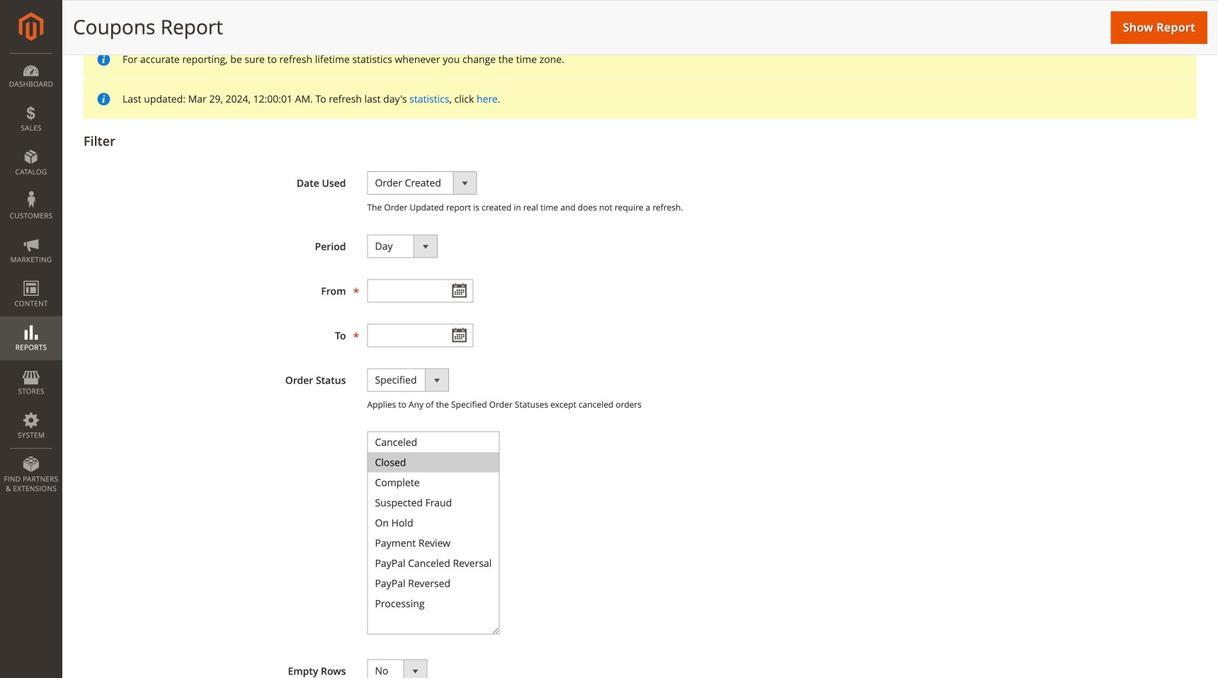 Task type: vqa. For each thing, say whether or not it's contained in the screenshot.
Magento Admin Panel ICON
yes



Task type: locate. For each thing, give the bounding box(es) containing it.
None text field
[[367, 279, 474, 303]]

None text field
[[367, 324, 474, 347]]

menu bar
[[0, 53, 62, 501]]



Task type: describe. For each thing, give the bounding box(es) containing it.
magento admin panel image
[[19, 12, 44, 41]]



